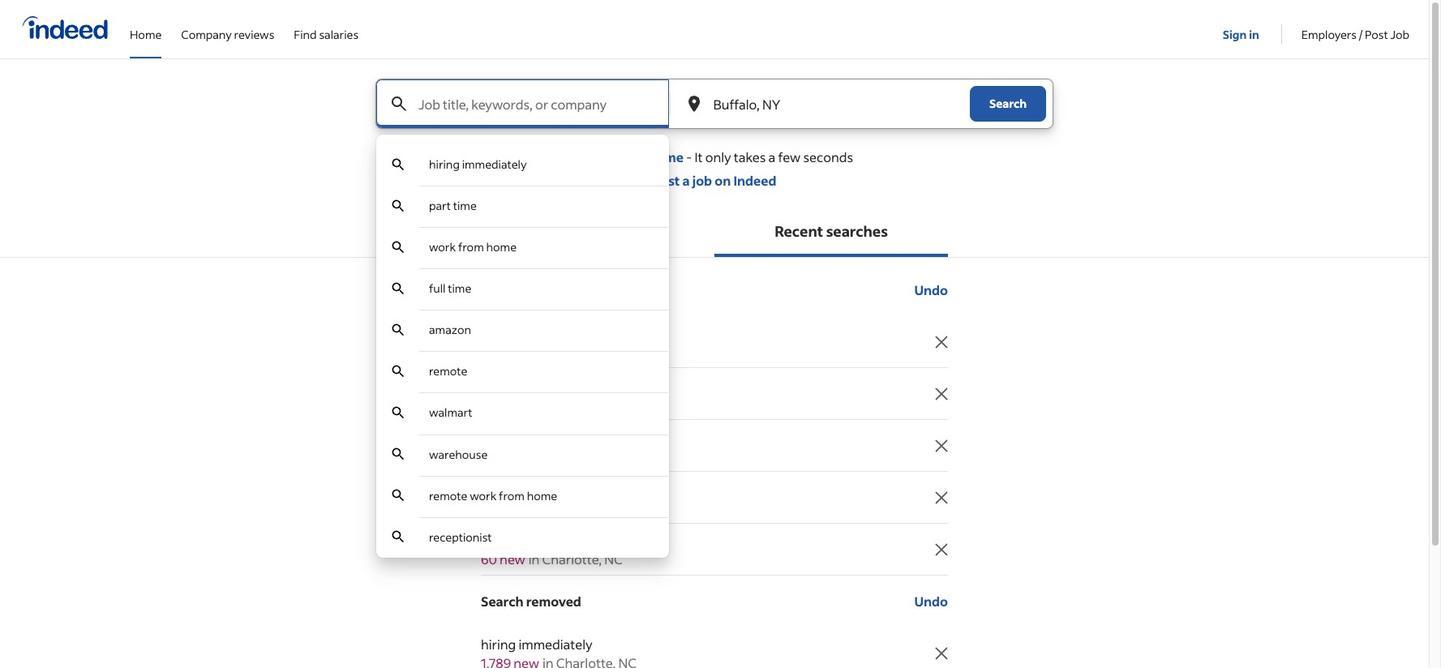 Task type: locate. For each thing, give the bounding box(es) containing it.
0 vertical spatial delete recent search newscaster image
[[932, 332, 952, 352]]

1 vertical spatial immediately
[[519, 636, 593, 653]]

none search field containing search
[[363, 79, 1067, 558]]

1 horizontal spatial job
[[1391, 26, 1410, 42]]

1 vertical spatial undo button
[[915, 587, 949, 617]]

nc
[[611, 499, 629, 516], [605, 551, 623, 568]]

0 horizontal spatial job
[[569, 223, 594, 243]]

2 remote from the top
[[429, 488, 468, 504]]

hiring inside search suggestions list box
[[429, 157, 460, 172]]

1 vertical spatial search
[[481, 593, 524, 610]]

delete recent search newscaster image for in buffalo, ny
[[932, 332, 952, 352]]

delete recent search newscaster image
[[932, 332, 952, 352], [932, 384, 952, 404]]

search removed
[[481, 593, 582, 610]]

a left few
[[769, 148, 776, 166]]

1 vertical spatial remote
[[429, 488, 468, 504]]

2 delete recent search newscaster image from the top
[[932, 384, 952, 404]]

immediately down removed in the left bottom of the page
[[519, 636, 593, 653]]

0 vertical spatial job
[[1391, 26, 1410, 42]]

undo button
[[915, 276, 949, 305], [915, 587, 949, 617]]

1 horizontal spatial hiring
[[481, 636, 516, 653]]

employers / post job
[[1302, 26, 1410, 42]]

charlotte, inside the customer support 222 new in charlotte, nc
[[549, 499, 608, 516]]

main content
[[0, 79, 1430, 669]]

nc inside data analyst 60 new in charlotte, nc
[[605, 551, 623, 568]]

searches
[[827, 222, 888, 241]]

part time link
[[376, 185, 669, 227]]

a left job
[[683, 172, 690, 189]]

1 vertical spatial a
[[683, 172, 690, 189]]

0 vertical spatial time
[[453, 198, 477, 213]]

1 vertical spatial nc
[[605, 551, 623, 568]]

1 vertical spatial home
[[527, 488, 558, 504]]

home up analyst at the bottom left
[[527, 488, 558, 504]]

part
[[429, 198, 451, 213]]

in right "sign"
[[1250, 26, 1260, 42]]

1 undo button from the top
[[915, 276, 949, 305]]

remote down amazon
[[429, 364, 468, 379]]

in down support
[[535, 499, 546, 516]]

-
[[687, 148, 692, 166]]

seconds
[[804, 148, 854, 166]]

immediately inside search suggestions list box
[[462, 157, 527, 172]]

search suggestions list box
[[376, 144, 669, 558]]

0 horizontal spatial search
[[481, 593, 524, 610]]

post right /
[[1366, 26, 1389, 42]]

a
[[769, 148, 776, 166], [683, 172, 690, 189]]

in inside the customer support 222 new in charlotte, nc
[[535, 499, 546, 516]]

work down 175
[[470, 488, 497, 504]]

nc inside the customer support 222 new in charlotte, nc
[[611, 499, 629, 516]]

0 horizontal spatial home
[[486, 239, 517, 255]]

1 horizontal spatial search
[[990, 96, 1027, 111]]

charlotte, inside data analyst 60 new in charlotte, nc
[[542, 551, 602, 568]]

1 horizontal spatial from
[[499, 488, 525, 504]]

work down part
[[429, 239, 456, 255]]

find salaries
[[294, 26, 359, 42]]

0 vertical spatial immediately
[[462, 157, 527, 172]]

job feed
[[569, 223, 627, 243]]

time for full time
[[448, 281, 472, 296]]

hiring up part
[[429, 157, 460, 172]]

job
[[1391, 26, 1410, 42], [569, 223, 594, 243]]

home
[[130, 26, 162, 42]]

in buffalo, ny
[[481, 343, 562, 360]]

few
[[779, 148, 801, 166]]

1 vertical spatial post
[[576, 148, 603, 166]]

0 vertical spatial hiring
[[429, 157, 460, 172]]

job right /
[[1391, 26, 1410, 42]]

delete recent search data analyst image
[[932, 540, 952, 559]]

post a job on indeed link
[[653, 172, 777, 189]]

2 vertical spatial post
[[653, 172, 680, 189]]

0 vertical spatial a
[[769, 148, 776, 166]]

immediately up the part time link
[[462, 157, 527, 172]]

support
[[541, 480, 589, 497]]

0 horizontal spatial hiring
[[429, 157, 460, 172]]

home
[[486, 239, 517, 255], [527, 488, 558, 504]]

0 horizontal spatial from
[[458, 239, 484, 255]]

in left buffalo,
[[481, 343, 492, 360]]

1 vertical spatial delete recent search newscaster image
[[932, 384, 952, 404]]

1 vertical spatial charlotte,
[[542, 551, 602, 568]]

2 undo from the top
[[915, 593, 949, 610]]

only
[[706, 148, 732, 166]]

undo
[[915, 282, 949, 299], [915, 593, 949, 610]]

0 vertical spatial remote
[[429, 364, 468, 379]]

1 vertical spatial new
[[506, 499, 532, 516]]

cashier 175 new
[[481, 428, 529, 464]]

new
[[504, 447, 529, 464], [506, 499, 532, 516], [500, 551, 526, 568]]

0 vertical spatial undo button
[[915, 276, 949, 305]]

job inside job feed button
[[569, 223, 594, 243]]

0 vertical spatial post
[[1366, 26, 1389, 42]]

time right full
[[448, 281, 472, 296]]

none search field inside "main content"
[[363, 79, 1067, 558]]

main content containing recent searches
[[0, 79, 1430, 669]]

1 vertical spatial hiring
[[481, 636, 516, 653]]

post
[[1366, 26, 1389, 42], [576, 148, 603, 166], [653, 172, 680, 189]]

company
[[181, 26, 232, 42]]

1 vertical spatial time
[[448, 281, 472, 296]]

post left your
[[576, 148, 603, 166]]

0 vertical spatial new
[[504, 447, 529, 464]]

from down part time
[[458, 239, 484, 255]]

new inside the customer support 222 new in charlotte, nc
[[506, 499, 532, 516]]

immediately
[[462, 157, 527, 172], [519, 636, 593, 653]]

time right part
[[453, 198, 477, 213]]

amazon
[[429, 322, 471, 338]]

hiring immediately link
[[376, 144, 669, 185], [481, 635, 921, 669]]

1 vertical spatial work
[[470, 488, 497, 504]]

None search field
[[363, 79, 1067, 558]]

0 vertical spatial charlotte,
[[549, 499, 608, 516]]

nc for customer support 222 new in charlotte, nc
[[611, 499, 629, 516]]

remote
[[429, 364, 468, 379], [429, 488, 468, 504]]

0 vertical spatial search
[[990, 96, 1027, 111]]

222
[[481, 499, 503, 516]]

new down customer
[[506, 499, 532, 516]]

warehouse
[[429, 447, 488, 462]]

charlotte,
[[549, 499, 608, 516], [542, 551, 602, 568]]

hiring immediately
[[429, 157, 527, 172], [481, 636, 593, 653]]

0 vertical spatial home
[[486, 239, 517, 255]]

new for data
[[500, 551, 526, 568]]

search: Job title, keywords, or company text field
[[415, 80, 669, 128]]

hiring down search removed
[[481, 636, 516, 653]]

from
[[458, 239, 484, 255], [499, 488, 525, 504]]

charlotte, down support
[[549, 499, 608, 516]]

0 vertical spatial undo
[[915, 282, 949, 299]]

remote inside 'link'
[[429, 488, 468, 504]]

1 vertical spatial from
[[499, 488, 525, 504]]

hiring immediately down search removed
[[481, 636, 593, 653]]

job left feed
[[569, 223, 594, 243]]

ny
[[544, 343, 562, 360]]

work from home link
[[376, 227, 669, 268]]

in down analyst at the bottom left
[[529, 551, 540, 568]]

search inside "button"
[[990, 96, 1027, 111]]

1 remote from the top
[[429, 364, 468, 379]]

0 vertical spatial from
[[458, 239, 484, 255]]

tab list
[[0, 209, 1430, 258]]

hiring
[[429, 157, 460, 172], [481, 636, 516, 653]]

2 horizontal spatial post
[[1366, 26, 1389, 42]]

0 vertical spatial nc
[[611, 499, 629, 516]]

delete recent search cashier image
[[932, 436, 952, 456]]

full time
[[429, 281, 472, 296]]

delete recent search newscaster image for newscaster
[[932, 384, 952, 404]]

0 horizontal spatial post
[[576, 148, 603, 166]]

home inside 'link'
[[527, 488, 558, 504]]

remote down warehouse on the bottom left
[[429, 488, 468, 504]]

delete recent search hiring immediately image
[[932, 644, 952, 663]]

1 horizontal spatial home
[[527, 488, 558, 504]]

recent searches
[[775, 222, 888, 241]]

hiring immediately inside search suggestions list box
[[429, 157, 527, 172]]

new inside data analyst 60 new in charlotte, nc
[[500, 551, 526, 568]]

full
[[429, 281, 446, 296]]

hiring immediately up part time
[[429, 157, 527, 172]]

work inside remote work from home 'link'
[[470, 488, 497, 504]]

work
[[429, 239, 456, 255], [470, 488, 497, 504]]

from down warehouse link
[[499, 488, 525, 504]]

0 horizontal spatial work
[[429, 239, 456, 255]]

1 undo from the top
[[915, 282, 949, 299]]

1 vertical spatial undo
[[915, 593, 949, 610]]

post your resume - it only takes a few seconds post a job on indeed
[[576, 148, 854, 189]]

from inside 'link'
[[499, 488, 525, 504]]

1 vertical spatial job
[[569, 223, 594, 243]]

1 horizontal spatial work
[[470, 488, 497, 504]]

0 horizontal spatial a
[[683, 172, 690, 189]]

1 vertical spatial hiring immediately link
[[481, 635, 921, 669]]

sign in link
[[1223, 1, 1262, 56]]

home down the part time link
[[486, 239, 517, 255]]

undo for 1st 'undo' button from the bottom
[[915, 593, 949, 610]]

1 horizontal spatial post
[[653, 172, 680, 189]]

search
[[990, 96, 1027, 111], [481, 593, 524, 610]]

1 delete recent search newscaster image from the top
[[932, 332, 952, 352]]

post down resume
[[653, 172, 680, 189]]

2 vertical spatial new
[[500, 551, 526, 568]]

0 vertical spatial hiring immediately
[[429, 157, 527, 172]]

time
[[453, 198, 477, 213], [448, 281, 472, 296]]

new down cashier
[[504, 447, 529, 464]]

in inside data analyst 60 new in charlotte, nc
[[529, 551, 540, 568]]

new right 60
[[500, 551, 526, 568]]

company reviews link
[[181, 0, 275, 55]]

charlotte, down analyst at the bottom left
[[542, 551, 602, 568]]

in
[[1250, 26, 1260, 42], [481, 343, 492, 360], [535, 499, 546, 516], [529, 551, 540, 568]]

0 vertical spatial work
[[429, 239, 456, 255]]



Task type: vqa. For each thing, say whether or not it's contained in the screenshot.
Salary in Warehouse Associate Average Salary $34,606 per year
no



Task type: describe. For each thing, give the bounding box(es) containing it.
work inside work from home link
[[429, 239, 456, 255]]

warehouse link
[[376, 434, 669, 475]]

your
[[606, 148, 635, 166]]

post inside the employers / post job link
[[1366, 26, 1389, 42]]

remote link
[[376, 351, 669, 392]]

feed
[[596, 223, 627, 243]]

buffalo,
[[495, 343, 541, 360]]

work from home
[[429, 239, 517, 255]]

salaries
[[319, 26, 359, 42]]

nc for data analyst 60 new in charlotte, nc
[[605, 551, 623, 568]]

reviews
[[234, 26, 275, 42]]

search for search removed
[[481, 593, 524, 610]]

1 horizontal spatial a
[[769, 148, 776, 166]]

newscaster link
[[481, 376, 921, 412]]

customer
[[481, 480, 539, 497]]

company reviews
[[181, 26, 275, 42]]

in buffalo, ny link
[[481, 324, 921, 360]]

on
[[715, 172, 731, 189]]

employers
[[1302, 26, 1358, 42]]

customer support 222 new in charlotte, nc
[[481, 480, 629, 516]]

1 vertical spatial hiring immediately
[[481, 636, 593, 653]]

remote for remote work from home
[[429, 488, 468, 504]]

receptionist link
[[376, 517, 669, 558]]

tab list containing recent searches
[[0, 209, 1430, 258]]

job inside the employers / post job link
[[1391, 26, 1410, 42]]

post your resume link
[[576, 148, 684, 166]]

job feed button
[[481, 209, 715, 257]]

sign in
[[1223, 26, 1260, 42]]

0 vertical spatial hiring immediately link
[[376, 144, 669, 185]]

60
[[481, 551, 497, 568]]

data analyst 60 new in charlotte, nc
[[481, 532, 623, 568]]

/
[[1360, 26, 1363, 42]]

175
[[481, 447, 501, 464]]

remote work from home
[[429, 488, 558, 504]]

2 undo button from the top
[[915, 587, 949, 617]]

cashier
[[481, 428, 527, 445]]

Edit location text field
[[710, 80, 938, 128]]

it
[[695, 148, 703, 166]]

home link
[[130, 0, 162, 55]]

walmart link
[[376, 392, 669, 434]]

takes
[[734, 148, 766, 166]]

recent searches button
[[715, 209, 949, 257]]

amazon link
[[376, 309, 669, 351]]

remote work from home link
[[376, 475, 669, 517]]

removed
[[526, 593, 582, 610]]

new for customer
[[506, 499, 532, 516]]

newscaster
[[481, 376, 552, 394]]

job
[[693, 172, 713, 189]]

indeed
[[734, 172, 777, 189]]

receptionist
[[429, 530, 492, 545]]

find salaries link
[[294, 0, 359, 55]]

delete recent search customer support image
[[932, 488, 952, 508]]

remote for remote
[[429, 364, 468, 379]]

new inside 'cashier 175 new'
[[504, 447, 529, 464]]

search for search
[[990, 96, 1027, 111]]

walmart
[[429, 405, 473, 421]]

search button
[[970, 86, 1047, 122]]

employers / post job link
[[1302, 0, 1410, 55]]

charlotte, for analyst
[[542, 551, 602, 568]]

charlotte, for support
[[549, 499, 608, 516]]

recent
[[775, 222, 824, 241]]

time for part time
[[453, 198, 477, 213]]

sign
[[1223, 26, 1247, 42]]

analyst
[[512, 532, 557, 549]]

undo for first 'undo' button from the top
[[915, 282, 949, 299]]

full time link
[[376, 268, 669, 309]]

data
[[481, 532, 510, 549]]

resume
[[637, 148, 684, 166]]

part time
[[429, 198, 477, 213]]

find
[[294, 26, 317, 42]]



